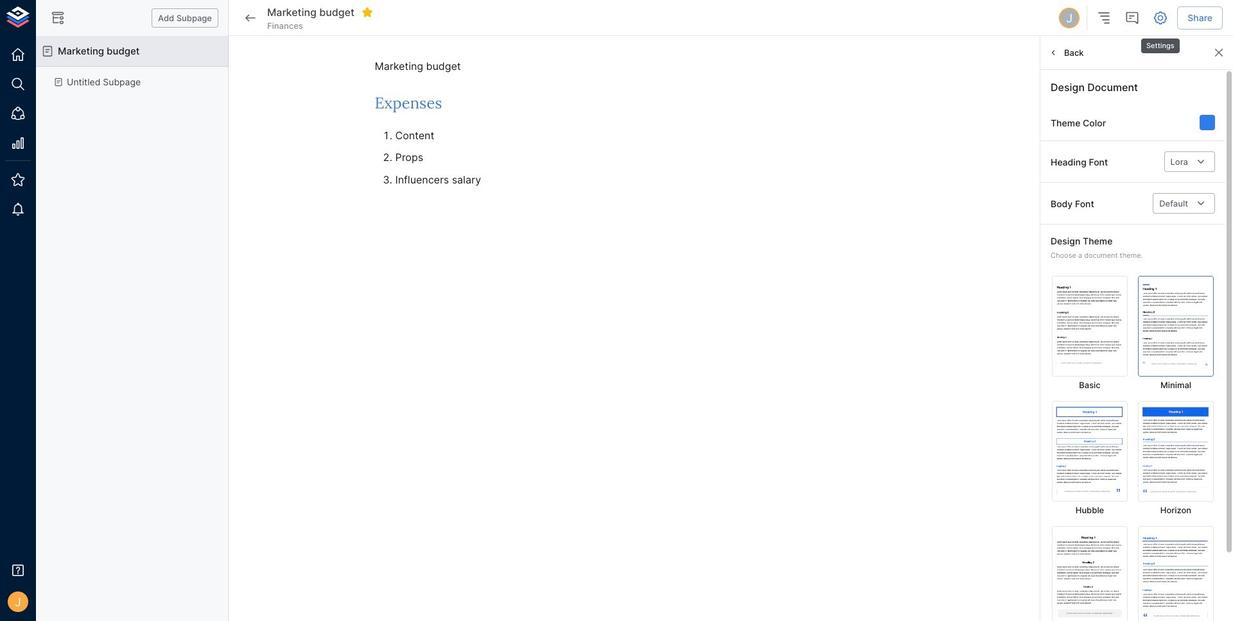 Task type: vqa. For each thing, say whether or not it's contained in the screenshot.
Bookmark image
no



Task type: describe. For each thing, give the bounding box(es) containing it.
remove favorite image
[[362, 6, 373, 18]]

table of contents image
[[1097, 10, 1112, 26]]

hide wiki image
[[50, 10, 66, 26]]



Task type: locate. For each thing, give the bounding box(es) containing it.
tooltip
[[1140, 30, 1181, 55]]

comments image
[[1125, 10, 1140, 26]]

go back image
[[243, 10, 258, 26]]

settings image
[[1153, 10, 1168, 26]]



